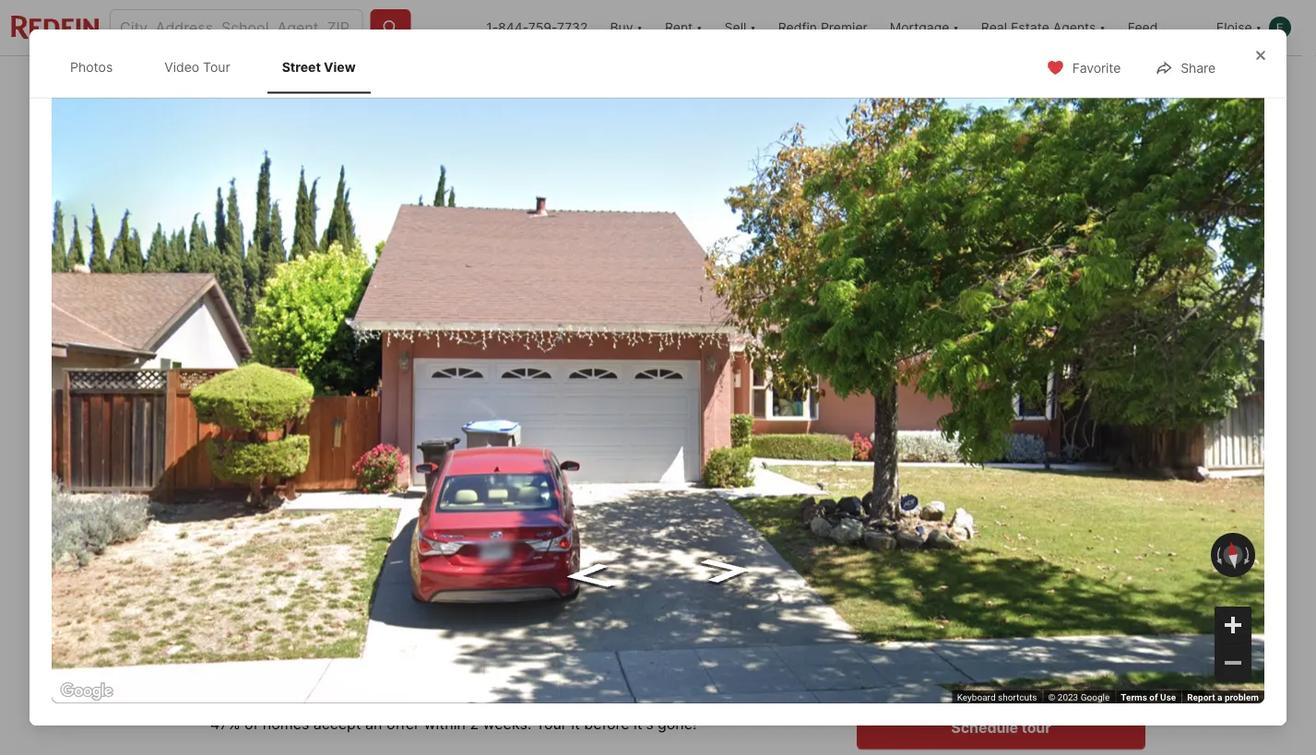 Task type: vqa. For each thing, say whether or not it's contained in the screenshot.
the video tour
yes



Task type: locate. For each thing, give the bounding box(es) containing it.
2 oct from the left
[[990, 600, 1013, 613]]

1 horizontal spatial video
[[213, 444, 250, 460]]

video for video tour
[[164, 59, 199, 75]]

0 vertical spatial video
[[164, 59, 199, 75]]

-
[[238, 510, 244, 526]]

share button
[[1140, 48, 1232, 86], [1054, 61, 1146, 99]]

keyboard shortcuts button
[[958, 692, 1038, 705]]

6382 san anselmo way , san jose , ca 95119
[[157, 544, 482, 562]]

tour down city, address, school, agent, zip search field
[[203, 59, 230, 75]]

tour inside "schedule tour" "button"
[[1022, 719, 1052, 737]]

0 vertical spatial view
[[324, 59, 356, 75]]

list box containing tour in person
[[857, 644, 1146, 692]]

None button
[[868, 538, 952, 625], [960, 539, 1044, 624], [1051, 539, 1135, 624], [868, 538, 952, 625], [960, 539, 1044, 624], [1051, 539, 1135, 624]]

of
[[1150, 693, 1159, 704], [244, 716, 259, 734]]

before
[[584, 716, 630, 734]]

san jose is a hot market 47% of homes accept an offer within 2 weeks. tour it before it's gone!
[[210, 690, 697, 734]]

a right report
[[1218, 693, 1223, 704]]

chat
[[1106, 661, 1129, 674]]

schedule tour
[[952, 719, 1052, 737]]

baths
[[490, 615, 529, 633]]

terms of use link
[[1121, 693, 1177, 704]]

3 beds
[[410, 586, 445, 633]]

tour
[[891, 508, 934, 534], [1022, 719, 1052, 737]]

home
[[984, 508, 1042, 534]]

759-
[[529, 20, 557, 36]]

2pm
[[239, 128, 264, 142]]

0 horizontal spatial video
[[164, 59, 199, 75]]

3
[[410, 586, 424, 612]]

video inside button
[[213, 444, 250, 460]]

1 vertical spatial of
[[244, 716, 259, 734]]

premier
[[821, 20, 868, 36]]

oct inside saturday 28 oct
[[990, 600, 1013, 613]]

0 horizontal spatial ,
[[328, 544, 332, 562]]

share down feed
[[1096, 73, 1130, 89]]

1 vertical spatial view
[[356, 444, 387, 460]]

2 , from the left
[[408, 544, 412, 562]]

tour in person option
[[857, 644, 992, 692]]

offer
[[387, 716, 420, 734]]

street view
[[282, 59, 356, 75], [314, 444, 387, 460]]

share inside dialog
[[1181, 60, 1216, 76]]

friday 27 oct
[[891, 550, 929, 613]]

0 vertical spatial 2
[[490, 586, 503, 612]]

1 horizontal spatial a
[[1218, 693, 1223, 704]]

1 horizontal spatial ,
[[408, 544, 412, 562]]

anselmo
[[230, 544, 294, 562]]

beds
[[410, 615, 445, 633]]

video
[[164, 59, 199, 75], [213, 444, 250, 460]]

0 vertical spatial street
[[282, 59, 321, 75]]

google
[[1081, 693, 1110, 704]]

oct down 29
[[1081, 600, 1105, 613]]

dialog
[[30, 30, 1287, 726]]

oct inside sunday 29 oct
[[1081, 600, 1105, 613]]

tour down ©
[[1022, 719, 1052, 737]]

street
[[282, 59, 321, 75], [314, 444, 353, 460]]

95119
[[441, 544, 482, 562]]

30 photos
[[1052, 444, 1116, 460]]

san
[[199, 544, 226, 562], [210, 690, 238, 708]]

overview tab
[[279, 60, 381, 104]]

san up 47% at the bottom left
[[210, 690, 238, 708]]

2 baths
[[490, 586, 529, 633]]

submit search image
[[382, 18, 400, 37]]

list box
[[857, 644, 1146, 692]]

video up for sale - active
[[213, 444, 250, 460]]

google image
[[56, 680, 117, 704]]

of left the use on the right of page
[[1150, 693, 1159, 704]]

0 horizontal spatial 2
[[470, 716, 479, 734]]

photos
[[1072, 444, 1116, 460]]

shortcuts
[[998, 693, 1038, 704]]

of inside san jose is a hot market 47% of homes accept an offer within 2 weeks. tour it before it's gone!
[[244, 716, 259, 734]]

,
[[328, 544, 332, 562], [408, 544, 412, 562]]

sale
[[203, 510, 235, 526]]

video inside 'tab'
[[164, 59, 199, 75]]

open
[[179, 128, 210, 142]]

0 horizontal spatial oct
[[899, 600, 922, 613]]

1 horizontal spatial 2
[[490, 586, 503, 612]]

of right 47% at the bottom left
[[244, 716, 259, 734]]

a inside dialog
[[1218, 693, 1223, 704]]

0 vertical spatial of
[[1150, 693, 1159, 704]]

oct down 27 on the bottom
[[899, 600, 922, 613]]

report a problem
[[1188, 693, 1260, 704]]

0 vertical spatial street view
[[282, 59, 356, 75]]

keyboard
[[958, 693, 996, 704]]

0 vertical spatial tour
[[891, 508, 934, 534]]

1 vertical spatial video
[[213, 444, 250, 460]]

oct for 29
[[1081, 600, 1105, 613]]

tour
[[203, 59, 230, 75], [896, 661, 921, 674], [1029, 661, 1053, 674], [536, 716, 567, 734]]

0 horizontal spatial a
[[295, 690, 304, 708]]

est.
[[157, 617, 180, 632]]

sq
[[577, 615, 596, 633]]

street inside button
[[314, 444, 353, 460]]

1 horizontal spatial tour
[[1022, 719, 1052, 737]]

next image
[[1124, 567, 1153, 596]]

0 horizontal spatial share
[[1096, 73, 1130, 89]]

0 horizontal spatial tour
[[891, 508, 934, 534]]

2 up baths 'link'
[[490, 586, 503, 612]]

tour up friday
[[891, 508, 934, 534]]

, left san
[[328, 544, 332, 562]]

844-
[[498, 20, 529, 36]]

tab list
[[52, 41, 389, 94], [157, 56, 770, 104]]

oct for 27
[[899, 600, 922, 613]]

2 horizontal spatial oct
[[1081, 600, 1105, 613]]

1 vertical spatial tour
[[1022, 719, 1052, 737]]

a right is
[[295, 690, 304, 708]]

tour for schedule
[[1022, 719, 1052, 737]]

0 horizontal spatial of
[[244, 716, 259, 734]]

, left the ca at the bottom left
[[408, 544, 412, 562]]

oct inside friday 27 oct
[[899, 600, 922, 613]]

6382 san anselmo way, san jose, ca 95119 image
[[157, 108, 850, 486], [857, 108, 1146, 293], [857, 301, 1146, 486]]

1 horizontal spatial share
[[1181, 60, 1216, 76]]

1 vertical spatial street view
[[314, 444, 387, 460]]

street view button
[[273, 434, 403, 471]]

san down sale
[[199, 544, 226, 562]]

1 vertical spatial 2
[[470, 716, 479, 734]]

1 vertical spatial san
[[210, 690, 238, 708]]

oct
[[899, 600, 922, 613], [990, 600, 1013, 613], [1081, 600, 1105, 613]]

video tour tab
[[150, 44, 245, 90]]

video tour
[[164, 59, 230, 75]]

schedule
[[952, 719, 1019, 737]]

4pm
[[284, 128, 309, 142]]

get pre-approved link
[[254, 617, 366, 632]]

share down feed button
[[1181, 60, 1216, 76]]

oct down 28
[[990, 600, 1013, 613]]

video for video
[[213, 444, 250, 460]]

tab
[[381, 60, 519, 104], [519, 60, 666, 104], [666, 60, 755, 104]]

1 vertical spatial street
[[314, 444, 353, 460]]

1 horizontal spatial oct
[[990, 600, 1013, 613]]

problem
[[1225, 693, 1260, 704]]

active link
[[248, 510, 294, 526]]

tour left it
[[536, 716, 567, 734]]

view
[[324, 59, 356, 75], [356, 444, 387, 460]]

2
[[490, 586, 503, 612], [470, 716, 479, 734]]

report a problem link
[[1188, 693, 1260, 704]]

sat,
[[212, 128, 237, 142]]

photos
[[70, 59, 113, 75]]

1 oct from the left
[[899, 600, 922, 613]]

3 oct from the left
[[1081, 600, 1105, 613]]

ft
[[600, 615, 614, 633]]

keyboard shortcuts
[[958, 693, 1038, 704]]

video left search
[[164, 59, 199, 75]]

2 right within
[[470, 716, 479, 734]]

$1,300,000
[[157, 586, 278, 612]]

1,343
[[577, 586, 635, 612]]

1 horizontal spatial of
[[1150, 693, 1159, 704]]

tab list containing photos
[[52, 41, 389, 94]]

video
[[1074, 661, 1103, 674]]

san inside san jose is a hot market 47% of homes accept an offer within 2 weeks. tour it before it's gone!
[[210, 690, 238, 708]]

tour for go
[[891, 508, 934, 534]]



Task type: describe. For each thing, give the bounding box(es) containing it.
favorite button
[[1031, 48, 1137, 86]]

street view inside tab
[[282, 59, 356, 75]]

way
[[297, 544, 328, 562]]

photos tab
[[55, 44, 128, 90]]

video button
[[172, 434, 265, 471]]

map entry image
[[706, 508, 829, 631]]

via
[[1056, 661, 1071, 674]]

redfin
[[779, 20, 818, 36]]

favorite
[[1073, 60, 1121, 76]]

2 tab from the left
[[519, 60, 666, 104]]

street inside tab
[[282, 59, 321, 75]]

user photo image
[[1270, 17, 1292, 39]]

tour left in
[[896, 661, 921, 674]]

47%
[[210, 716, 240, 734]]

pre-
[[279, 617, 306, 632]]

search link
[[177, 71, 259, 93]]

go tour this home
[[857, 508, 1042, 534]]

homes
[[263, 716, 309, 734]]

street view inside button
[[314, 444, 387, 460]]

30
[[1052, 444, 1069, 460]]

person
[[936, 661, 974, 674]]

baths link
[[490, 615, 529, 633]]

oct for 28
[[990, 600, 1013, 613]]

feed
[[1128, 20, 1159, 36]]

for
[[173, 510, 199, 526]]

tour left via
[[1029, 661, 1053, 674]]

2 inside san jose is a hot market 47% of homes accept an offer within 2 weeks. tour it before it's gone!
[[470, 716, 479, 734]]

schedule tour button
[[857, 706, 1146, 751]]

san
[[336, 544, 367, 562]]

tab list inside dialog
[[52, 41, 389, 94]]

1-844-759-7732
[[486, 20, 588, 36]]

accept
[[314, 716, 361, 734]]

jose
[[371, 544, 408, 562]]

in
[[923, 661, 933, 674]]

search
[[214, 74, 259, 90]]

©
[[1049, 693, 1056, 704]]

27
[[894, 565, 927, 598]]

redfin premier button
[[768, 0, 879, 55]]

jose
[[241, 690, 276, 708]]

use
[[1161, 693, 1177, 704]]

it
[[571, 716, 580, 734]]

this
[[939, 508, 979, 534]]

for sale - active
[[173, 510, 294, 526]]

a inside san jose is a hot market 47% of homes accept an offer within 2 weeks. tour it before it's gone!
[[295, 690, 304, 708]]

overview
[[300, 74, 360, 90]]

to
[[266, 128, 282, 142]]

saturday 28 oct
[[973, 550, 1031, 613]]

street view tab
[[267, 44, 371, 90]]

1 , from the left
[[328, 544, 332, 562]]

open sat, 2pm to 4pm
[[179, 128, 309, 142]]

0 vertical spatial san
[[199, 544, 226, 562]]

© 2023 google
[[1049, 693, 1110, 704]]

tour in person
[[896, 661, 974, 674]]

friday
[[891, 550, 929, 563]]

is
[[279, 690, 292, 708]]

1,343 sq ft
[[577, 586, 635, 633]]

tour inside san jose is a hot market 47% of homes accept an offer within 2 weeks. tour it before it's gone!
[[536, 716, 567, 734]]

approved
[[306, 617, 366, 632]]

City, Address, School, Agent, ZIP search field
[[110, 9, 363, 46]]

sunday
[[1070, 550, 1116, 563]]

view inside button
[[356, 444, 387, 460]]

an
[[366, 716, 382, 734]]

tour inside 'tab'
[[203, 59, 230, 75]]

saturday
[[973, 550, 1031, 563]]

market
[[334, 690, 385, 708]]

view inside tab
[[324, 59, 356, 75]]

active
[[248, 510, 294, 526]]

$1,300,000 est. $9,524 /mo get pre-approved
[[157, 586, 366, 632]]

tour via video chat option
[[992, 644, 1146, 692]]

weeks.
[[483, 716, 532, 734]]

2023
[[1058, 693, 1079, 704]]

sunday 29 oct
[[1070, 550, 1116, 613]]

1 tab from the left
[[381, 60, 519, 104]]

within
[[424, 716, 466, 734]]

tour via video chat
[[1029, 661, 1129, 674]]

30 photos button
[[1010, 434, 1131, 471]]

2 inside 2 baths
[[490, 586, 503, 612]]

1-
[[486, 20, 498, 36]]

ca
[[416, 544, 437, 562]]

gone!
[[658, 716, 697, 734]]

29
[[1076, 565, 1110, 598]]

7732
[[557, 20, 588, 36]]

3 tab from the left
[[666, 60, 755, 104]]

feed button
[[1117, 0, 1206, 55]]

tab list containing search
[[157, 56, 770, 104]]

1-844-759-7732 link
[[486, 20, 588, 36]]

go
[[857, 508, 886, 534]]

report
[[1188, 693, 1216, 704]]

$9,524
[[183, 617, 226, 632]]

redfin premier
[[779, 20, 868, 36]]

it's
[[634, 716, 654, 734]]

dialog containing photos
[[30, 30, 1287, 726]]

terms of use
[[1121, 693, 1177, 704]]

of inside dialog
[[1150, 693, 1159, 704]]



